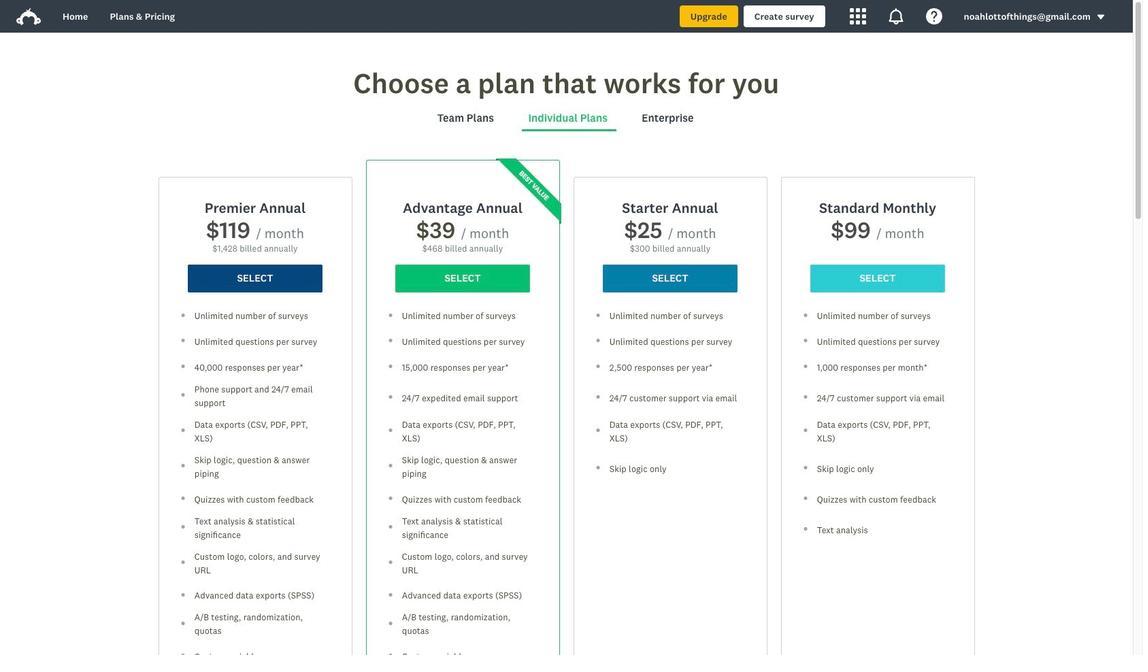 Task type: describe. For each thing, give the bounding box(es) containing it.
surveymonkey logo image
[[16, 8, 41, 25]]



Task type: locate. For each thing, give the bounding box(es) containing it.
products icon image
[[850, 8, 867, 25], [888, 8, 905, 25]]

1 horizontal spatial products icon image
[[888, 8, 905, 25]]

1 products icon image from the left
[[850, 8, 867, 25]]

2 products icon image from the left
[[888, 8, 905, 25]]

0 horizontal spatial products icon image
[[850, 8, 867, 25]]

help icon image
[[926, 8, 943, 25]]

dropdown arrow image
[[1097, 12, 1106, 22]]



Task type: vqa. For each thing, say whether or not it's contained in the screenshot.
the right Products Icon
yes



